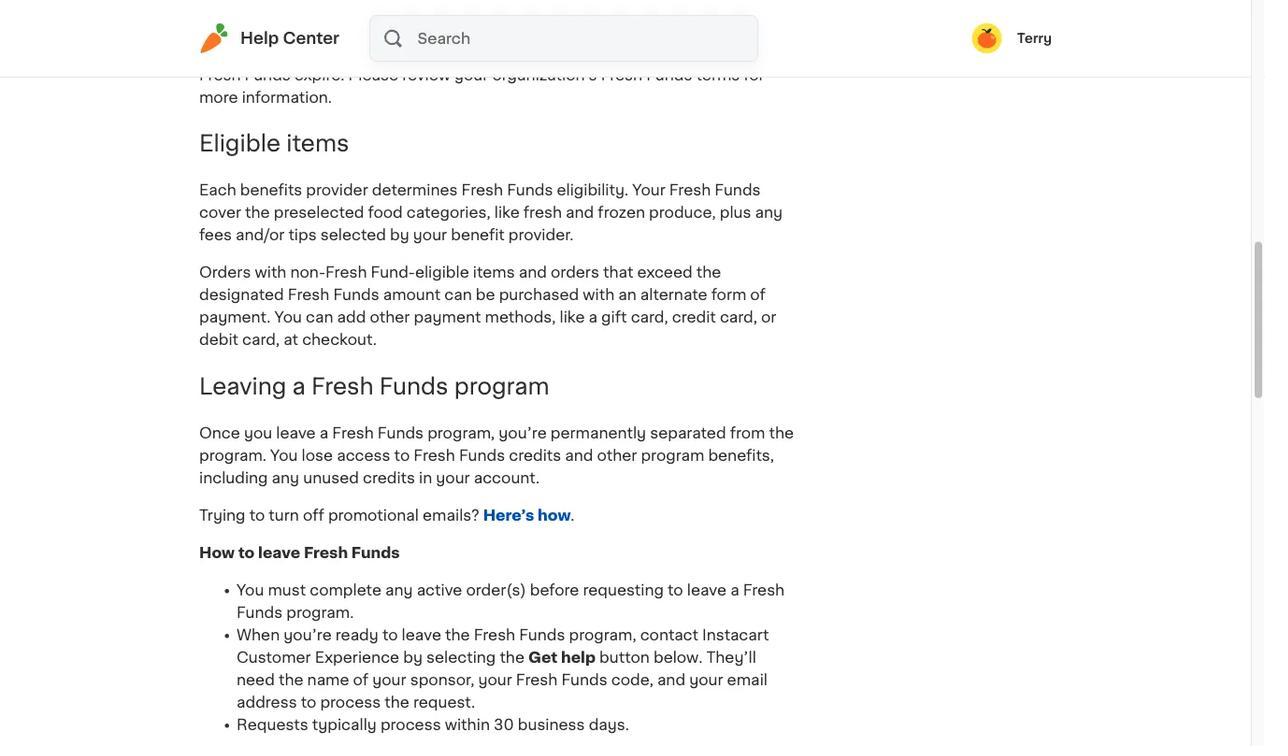 Task type: describe. For each thing, give the bounding box(es) containing it.
be
[[476, 288, 495, 303]]

1 vertical spatial can
[[306, 311, 334, 326]]

leave inside you must complete any active order(s) before requesting to leave a fresh funds program.
[[687, 584, 727, 599]]

address
[[237, 696, 297, 711]]

once you leave a fresh funds program, you're permanently separated from the program. you lose access to fresh funds credits and other program benefits, including any unused credits in your account.
[[199, 427, 794, 486]]

requesting
[[583, 584, 664, 599]]

funds down promotional
[[352, 546, 400, 561]]

0 horizontal spatial with
[[255, 266, 287, 281]]

leave inside when you're ready to leave the fresh funds program, contact instacart customer experience by selecting the
[[402, 629, 442, 644]]

any inside once you leave a fresh funds program, you're permanently separated from the program. you lose access to fresh funds credits and other program benefits, including any unused credits in your account.
[[272, 471, 299, 486]]

eligibility.
[[557, 183, 629, 198]]

1 vertical spatial process
[[381, 718, 441, 733]]

of inside the orders with non-fresh fund-eligible items and orders that exceed the designated fresh funds amount can be purchased with an alternate form of payment. you can add other payment methods, like a gift card, credit card, or debit card, at checkout.
[[751, 288, 766, 303]]

your inside once you leave a fresh funds program, you're permanently separated from the program. you lose access to fresh funds credits and other program benefits, including any unused credits in your account.
[[436, 471, 470, 486]]

when you're ready to leave the fresh funds program, contact instacart customer experience by selecting the
[[237, 629, 769, 666]]

checkout.
[[302, 333, 377, 348]]

a inside you must complete any active order(s) before requesting to leave a fresh funds program.
[[731, 584, 740, 599]]

like inside the each benefits provider determines fresh funds eligibility. your fresh funds cover the preselected food categories, like fresh and frozen produce, plus any fees and/or tips selected by your benefit provider.
[[495, 206, 520, 221]]

emails?
[[423, 509, 480, 524]]

get help
[[529, 651, 596, 666]]

you're inside when you're ready to leave the fresh funds program, contact instacart customer experience by selecting the
[[284, 629, 332, 644]]

the up requests typically process within 30 business days.
[[385, 696, 410, 711]]

selecting
[[427, 651, 496, 666]]

fresh inside you must complete any active order(s) before requesting to leave a fresh funds program.
[[743, 584, 785, 599]]

fresh up 'access'
[[332, 427, 374, 442]]

you inside you must complete any active order(s) before requesting to leave a fresh funds program.
[[237, 584, 264, 599]]

user avatar image
[[973, 23, 1002, 53]]

selected
[[321, 228, 386, 243]]

how
[[538, 509, 571, 524]]

fund-
[[371, 266, 415, 281]]

amount
[[383, 288, 441, 303]]

1 horizontal spatial with
[[583, 288, 615, 303]]

the inside the orders with non-fresh fund-eligible items and orders that exceed the designated fresh funds amount can be purchased with an alternate form of payment. you can add other payment methods, like a gift card, credit card, or debit card, at checkout.
[[697, 266, 722, 281]]

payment
[[414, 311, 481, 326]]

non-
[[290, 266, 326, 281]]

credit
[[672, 311, 716, 326]]

separated
[[650, 427, 726, 442]]

benefits
[[240, 183, 302, 198]]

to left turn
[[249, 509, 265, 524]]

request.
[[413, 696, 476, 711]]

cover
[[199, 206, 241, 221]]

fresh down off
[[304, 546, 348, 561]]

funds up 'access'
[[378, 427, 424, 442]]

off
[[303, 509, 324, 524]]

at
[[284, 333, 298, 348]]

instacart
[[703, 629, 769, 644]]

more
[[199, 90, 238, 105]]

any inside the each benefits provider determines fresh funds eligibility. your fresh funds cover the preselected food categories, like fresh and frozen produce, plus any fees and/or tips selected by your benefit provider.
[[755, 206, 783, 221]]

30
[[494, 718, 514, 733]]

fresh down selected
[[326, 266, 367, 281]]

0 horizontal spatial program
[[454, 376, 550, 399]]

and inside track credits and promos check your balance under fresh funds
[[374, 8, 404, 23]]

and inside the each benefits provider determines fresh funds eligibility. your fresh funds cover the preselected food categories, like fresh and frozen produce, plus any fees and/or tips selected by your benefit provider.
[[566, 206, 594, 221]]

funds up account.
[[459, 449, 505, 464]]

once
[[199, 427, 240, 442]]

to inside button below. they'll need the name of your sponsor, your fresh funds code, and your email address to process the request.
[[301, 696, 316, 711]]

purchased
[[499, 288, 579, 303]]

you must complete any active order(s) before requesting to leave a fresh funds program.
[[237, 584, 785, 621]]

button below. they'll need the name of your sponsor, your fresh funds code, and your email address to process the request.
[[237, 651, 768, 711]]

program, inside once you leave a fresh funds program, you're permanently separated from the program. you lose access to fresh funds credits and other program benefits, including any unused credits in your account.
[[428, 427, 495, 442]]

eligible
[[199, 133, 281, 156]]

button
[[600, 651, 650, 666]]

funds up plus
[[715, 183, 761, 198]]

debit
[[199, 333, 239, 348]]

permanently
[[551, 427, 647, 442]]

benefit
[[451, 228, 505, 243]]

1 horizontal spatial can
[[445, 288, 472, 303]]

customer
[[237, 651, 311, 666]]

funds down "payment"
[[380, 376, 449, 399]]

orders
[[199, 266, 251, 281]]

food
[[368, 206, 403, 221]]

leave down turn
[[258, 546, 300, 561]]

each benefits provider determines fresh funds eligibility. your fresh funds cover the preselected food categories, like fresh and frozen produce, plus any fees and/or tips selected by your benefit provider.
[[199, 183, 783, 243]]

fresh down non- on the top left of the page
[[288, 288, 330, 303]]

your down when you're ready to leave the fresh funds program, contact instacart customer experience by selecting the
[[478, 674, 512, 688]]

center
[[283, 30, 340, 46]]

below.
[[654, 651, 703, 666]]

eligible items
[[199, 133, 349, 156]]

the up selecting
[[445, 629, 470, 644]]

days.
[[589, 718, 630, 733]]

help
[[561, 651, 596, 666]]

order(s)
[[466, 584, 526, 599]]

program. inside you must complete any active order(s) before requesting to leave a fresh funds program.
[[287, 606, 354, 621]]

of inside button below. they'll need the name of your sponsor, your fresh funds code, and your email address to process the request.
[[353, 674, 369, 688]]

program, inside when you're ready to leave the fresh funds program, contact instacart customer experience by selecting the
[[569, 629, 637, 644]]

active
[[417, 584, 463, 599]]

exceed
[[637, 266, 693, 281]]

access
[[337, 449, 391, 464]]

promotional
[[328, 509, 419, 524]]

under
[[390, 30, 434, 45]]

complete
[[310, 584, 382, 599]]

for
[[744, 68, 765, 83]]

orders
[[551, 266, 600, 281]]

0 horizontal spatial items
[[286, 133, 349, 156]]

add
[[337, 311, 366, 326]]

to right how
[[238, 546, 255, 561]]

unused
[[303, 471, 359, 486]]

the inside the each benefits provider determines fresh funds eligibility. your fresh funds cover the preselected food categories, like fresh and frozen produce, plus any fees and/or tips selected by your benefit provider.
[[245, 206, 270, 221]]

by inside the each benefits provider determines fresh funds eligibility. your fresh funds cover the preselected food categories, like fresh and frozen produce, plus any fees and/or tips selected by your benefit provider.
[[390, 228, 409, 243]]

funds inside the orders with non-fresh fund-eligible items and orders that exceed the designated fresh funds amount can be purchased with an alternate form of payment. you can add other payment methods, like a gift card, credit card, or debit card, at checkout.
[[333, 288, 379, 303]]

fresh down search search field
[[601, 68, 643, 83]]

before
[[530, 584, 579, 599]]

orders with non-fresh fund-eligible items and orders that exceed the designated fresh funds amount can be purchased with an alternate form of payment. you can add other payment methods, like a gift card, credit card, or debit card, at checkout.
[[199, 266, 777, 348]]

funds left 'terms'
[[647, 68, 693, 83]]

other inside the orders with non-fresh fund-eligible items and orders that exceed the designated fresh funds amount can be purchased with an alternate form of payment. you can add other payment methods, like a gift card, credit card, or debit card, at checkout.
[[370, 311, 410, 326]]

requests
[[237, 718, 308, 733]]

alternate
[[641, 288, 708, 303]]

any inside you must complete any active order(s) before requesting to leave a fresh funds program.
[[385, 584, 413, 599]]

program inside once you leave a fresh funds program, you're permanently separated from the program. you lose access to fresh funds credits and other program benefits, including any unused credits in your account.
[[641, 449, 705, 464]]

here's
[[483, 509, 534, 524]]

items inside the orders with non-fresh fund-eligible items and orders that exceed the designated fresh funds amount can be purchased with an alternate form of payment. you can add other payment methods, like a gift card, credit card, or debit card, at checkout.
[[473, 266, 515, 281]]

fresh up more
[[199, 68, 241, 83]]

and/or
[[236, 228, 285, 243]]

fees
[[199, 228, 232, 243]]

your inside track credits and promos check your balance under fresh funds
[[289, 30, 323, 45]]

terry link
[[973, 23, 1052, 53]]

the down customer
[[279, 674, 304, 688]]

fresh
[[524, 206, 562, 221]]

benefits,
[[709, 449, 775, 464]]

the inside once you leave a fresh funds program, you're permanently separated from the program. you lose access to fresh funds credits and other program benefits, including any unused credits in your account.
[[769, 427, 794, 442]]

code,
[[612, 674, 654, 688]]

1 vertical spatial credits
[[509, 449, 561, 464]]

fresh inside button below. they'll need the name of your sponsor, your fresh funds code, and your email address to process the request.
[[516, 674, 558, 688]]

that
[[603, 266, 634, 281]]

your inside the each benefits provider determines fresh funds eligibility. your fresh funds cover the preselected food categories, like fresh and frozen produce, plus any fees and/or tips selected by your benefit provider.
[[413, 228, 447, 243]]

when
[[237, 629, 280, 644]]

funds up information.
[[245, 68, 291, 83]]

name
[[307, 674, 349, 688]]

an
[[619, 288, 637, 303]]

funds inside track credits and promos check your balance under fresh funds
[[485, 30, 534, 45]]

provider.
[[509, 228, 574, 243]]

form
[[712, 288, 747, 303]]

balance
[[327, 30, 386, 45]]

categories,
[[407, 206, 491, 221]]

get
[[529, 651, 558, 666]]

produce,
[[649, 206, 716, 221]]

track
[[267, 8, 311, 23]]

program. inside once you leave a fresh funds program, you're permanently separated from the program. you lose access to fresh funds credits and other program benefits, including any unused credits in your account.
[[199, 449, 267, 464]]

other inside once you leave a fresh funds program, you're permanently separated from the program. you lose access to fresh funds credits and other program benefits, including any unused credits in your account.
[[597, 449, 637, 464]]

help
[[240, 30, 279, 46]]

here's how link
[[483, 509, 571, 524]]



Task type: locate. For each thing, give the bounding box(es) containing it.
a inside once you leave a fresh funds program, you're permanently separated from the program. you lose access to fresh funds credits and other program benefits, including any unused credits in your account.
[[320, 427, 329, 442]]

fresh down 'checkout.'
[[311, 376, 374, 399]]

program, up button
[[569, 629, 637, 644]]

1 horizontal spatial program.
[[287, 606, 354, 621]]

2 vertical spatial credits
[[363, 471, 415, 486]]

other down "permanently"
[[597, 449, 637, 464]]

process inside button below. they'll need the name of your sponsor, your fresh funds code, and your email address to process the request.
[[320, 696, 381, 711]]

a up instacart
[[731, 584, 740, 599]]

1 vertical spatial with
[[583, 288, 615, 303]]

your inside 'fresh funds expire. please review your organization's fresh funds terms for more information.'
[[455, 68, 489, 83]]

and up under
[[374, 8, 404, 23]]

to
[[394, 449, 410, 464], [249, 509, 265, 524], [238, 546, 255, 561], [668, 584, 684, 599], [383, 629, 398, 644], [301, 696, 316, 711]]

1 horizontal spatial items
[[473, 266, 515, 281]]

requests typically process within 30 business days.
[[237, 718, 630, 733]]

funds up fresh
[[507, 183, 553, 198]]

other down amount
[[370, 311, 410, 326]]

the right from
[[769, 427, 794, 442]]

1 vertical spatial like
[[560, 311, 585, 326]]

0 vertical spatial you're
[[499, 427, 547, 442]]

to right 'access'
[[394, 449, 410, 464]]

0 horizontal spatial program.
[[199, 449, 267, 464]]

payment.
[[199, 311, 271, 326]]

funds inside when you're ready to leave the fresh funds program, contact instacart customer experience by selecting the
[[519, 629, 565, 644]]

0 horizontal spatial of
[[353, 674, 369, 688]]

1 horizontal spatial of
[[751, 288, 766, 303]]

must
[[268, 584, 306, 599]]

you inside the orders with non-fresh fund-eligible items and orders that exceed the designated fresh funds amount can be purchased with an alternate form of payment. you can add other payment methods, like a gift card, credit card, or debit card, at checkout.
[[275, 311, 302, 326]]

0 vertical spatial with
[[255, 266, 287, 281]]

1 horizontal spatial any
[[385, 584, 413, 599]]

fresh up instacart
[[743, 584, 785, 599]]

leave up instacart
[[687, 584, 727, 599]]

any up turn
[[272, 471, 299, 486]]

by down food
[[390, 228, 409, 243]]

you're inside once you leave a fresh funds program, you're permanently separated from the program. you lose access to fresh funds credits and other program benefits, including any unused credits in your account.
[[499, 427, 547, 442]]

process down request.
[[381, 718, 441, 733]]

1 vertical spatial items
[[473, 266, 515, 281]]

in
[[419, 471, 432, 486]]

fresh
[[438, 30, 482, 45], [199, 68, 241, 83], [601, 68, 643, 83], [462, 183, 503, 198], [670, 183, 711, 198], [326, 266, 367, 281], [288, 288, 330, 303], [311, 376, 374, 399], [332, 427, 374, 442], [414, 449, 455, 464], [304, 546, 348, 561], [743, 584, 785, 599], [474, 629, 516, 644], [516, 674, 558, 688]]

help center
[[240, 30, 340, 46]]

to right ready
[[383, 629, 398, 644]]

credits inside track credits and promos check your balance under fresh funds
[[315, 8, 371, 23]]

credits
[[315, 8, 371, 23], [509, 449, 561, 464], [363, 471, 415, 486]]

review
[[402, 68, 451, 83]]

business
[[518, 718, 585, 733]]

your down track
[[289, 30, 323, 45]]

program. up including
[[199, 449, 267, 464]]

1 horizontal spatial you're
[[499, 427, 547, 442]]

fresh inside when you're ready to leave the fresh funds program, contact instacart customer experience by selecting the
[[474, 629, 516, 644]]

the up and/or
[[245, 206, 270, 221]]

typically
[[312, 718, 377, 733]]

you're up account.
[[499, 427, 547, 442]]

1 vertical spatial other
[[597, 449, 637, 464]]

1 vertical spatial by
[[403, 651, 423, 666]]

1 vertical spatial program
[[641, 449, 705, 464]]

process up typically
[[320, 696, 381, 711]]

the left the get
[[500, 651, 525, 666]]

0 horizontal spatial any
[[272, 471, 299, 486]]

tips
[[288, 228, 317, 243]]

0 horizontal spatial card,
[[242, 333, 280, 348]]

you're up customer
[[284, 629, 332, 644]]

and down below.
[[658, 674, 686, 688]]

funds up add at the top left of page
[[333, 288, 379, 303]]

including
[[199, 471, 268, 486]]

promos
[[407, 8, 468, 23]]

1 horizontal spatial other
[[597, 449, 637, 464]]

0 vertical spatial program,
[[428, 427, 495, 442]]

your right in
[[436, 471, 470, 486]]

help center link
[[199, 23, 340, 53]]

items
[[286, 133, 349, 156], [473, 266, 515, 281]]

0 horizontal spatial other
[[370, 311, 410, 326]]

1 vertical spatial program,
[[569, 629, 637, 644]]

your
[[289, 30, 323, 45], [455, 68, 489, 83], [413, 228, 447, 243], [436, 471, 470, 486], [373, 674, 407, 688], [478, 674, 512, 688], [690, 674, 724, 688]]

1 horizontal spatial program
[[641, 449, 705, 464]]

1 vertical spatial program.
[[287, 606, 354, 621]]

to inside you must complete any active order(s) before requesting to leave a fresh funds program.
[[668, 584, 684, 599]]

within
[[445, 718, 490, 733]]

terms
[[696, 68, 740, 83]]

card, down form on the right
[[720, 311, 758, 326]]

2 horizontal spatial any
[[755, 206, 783, 221]]

fresh up the categories, at the top
[[462, 183, 503, 198]]

from
[[730, 427, 766, 442]]

1 vertical spatial of
[[353, 674, 369, 688]]

check
[[237, 30, 285, 45]]

card, down an
[[631, 311, 669, 326]]

you
[[244, 427, 272, 442]]

funds up organization's
[[485, 30, 534, 45]]

fresh down you must complete any active order(s) before requesting to leave a fresh funds program.
[[474, 629, 516, 644]]

to inside when you're ready to leave the fresh funds program, contact instacart customer experience by selecting the
[[383, 629, 398, 644]]

card, left at at top left
[[242, 333, 280, 348]]

leave up lose
[[276, 427, 316, 442]]

0 vertical spatial program
[[454, 376, 550, 399]]

Search search field
[[416, 16, 758, 61]]

funds inside button below. they'll need the name of your sponsor, your fresh funds code, and your email address to process the request.
[[562, 674, 608, 688]]

a left gift
[[589, 311, 598, 326]]

funds inside you must complete any active order(s) before requesting to leave a fresh funds program.
[[237, 606, 283, 621]]

leaving a fresh funds program
[[199, 376, 550, 399]]

they'll
[[707, 651, 757, 666]]

0 horizontal spatial program,
[[428, 427, 495, 442]]

process
[[320, 696, 381, 711], [381, 718, 441, 733]]

2 vertical spatial any
[[385, 584, 413, 599]]

of up or
[[751, 288, 766, 303]]

2 horizontal spatial card,
[[720, 311, 758, 326]]

program.
[[199, 449, 267, 464], [287, 606, 354, 621]]

and down "permanently"
[[565, 449, 593, 464]]

like inside the orders with non-fresh fund-eligible items and orders that exceed the designated fresh funds amount can be purchased with an alternate form of payment. you can add other payment methods, like a gift card, credit card, or debit card, at checkout.
[[560, 311, 585, 326]]

fresh up produce,
[[670, 183, 711, 198]]

1 vertical spatial you
[[270, 449, 298, 464]]

1 horizontal spatial like
[[560, 311, 585, 326]]

funds up when
[[237, 606, 283, 621]]

sponsor,
[[410, 674, 475, 688]]

any right plus
[[755, 206, 783, 221]]

a
[[589, 311, 598, 326], [292, 376, 306, 399], [320, 427, 329, 442], [731, 584, 740, 599]]

to down name
[[301, 696, 316, 711]]

2 vertical spatial you
[[237, 584, 264, 599]]

program down separated
[[641, 449, 705, 464]]

can up 'checkout.'
[[306, 311, 334, 326]]

a up lose
[[320, 427, 329, 442]]

your down experience
[[373, 674, 407, 688]]

1 horizontal spatial card,
[[631, 311, 669, 326]]

funds down help
[[562, 674, 608, 688]]

funds
[[485, 30, 534, 45], [245, 68, 291, 83], [647, 68, 693, 83], [507, 183, 553, 198], [715, 183, 761, 198], [333, 288, 379, 303], [380, 376, 449, 399], [378, 427, 424, 442], [459, 449, 505, 464], [352, 546, 400, 561], [237, 606, 283, 621], [519, 629, 565, 644], [562, 674, 608, 688]]

fresh down promos
[[438, 30, 482, 45]]

and down eligibility.
[[566, 206, 594, 221]]

how
[[199, 546, 235, 561]]

0 horizontal spatial you're
[[284, 629, 332, 644]]

0 vertical spatial of
[[751, 288, 766, 303]]

program
[[454, 376, 550, 399], [641, 449, 705, 464]]

like down purchased
[[560, 311, 585, 326]]

any
[[755, 206, 783, 221], [272, 471, 299, 486], [385, 584, 413, 599]]

your
[[633, 183, 666, 198]]

program,
[[428, 427, 495, 442], [569, 629, 637, 644]]

credits down 'access'
[[363, 471, 415, 486]]

0 vertical spatial any
[[755, 206, 783, 221]]

and inside button below. they'll need the name of your sponsor, your fresh funds code, and your email address to process the request.
[[658, 674, 686, 688]]

experience
[[315, 651, 400, 666]]

fresh up in
[[414, 449, 455, 464]]

1 vertical spatial any
[[272, 471, 299, 486]]

lose
[[302, 449, 333, 464]]

gift
[[602, 311, 627, 326]]

frozen
[[598, 206, 646, 221]]

with up gift
[[583, 288, 615, 303]]

program, up in
[[428, 427, 495, 442]]

designated
[[199, 288, 284, 303]]

leave up selecting
[[402, 629, 442, 644]]

a inside the orders with non-fresh fund-eligible items and orders that exceed the designated fresh funds amount can be purchased with an alternate form of payment. you can add other payment methods, like a gift card, credit card, or debit card, at checkout.
[[589, 311, 598, 326]]

a down at at top left
[[292, 376, 306, 399]]

program. down complete
[[287, 606, 354, 621]]

your down the categories, at the top
[[413, 228, 447, 243]]

can up "payment"
[[445, 288, 472, 303]]

leave inside once you leave a fresh funds program, you're permanently separated from the program. you lose access to fresh funds credits and other program benefits, including any unused credits in your account.
[[276, 427, 316, 442]]

expire.
[[295, 68, 345, 83]]

your right review
[[455, 68, 489, 83]]

program up once you leave a fresh funds program, you're permanently separated from the program. you lose access to fresh funds credits and other program benefits, including any unused credits in your account. in the bottom of the page
[[454, 376, 550, 399]]

your down they'll
[[690, 674, 724, 688]]

and inside the orders with non-fresh fund-eligible items and orders that exceed the designated fresh funds amount can be purchased with an alternate form of payment. you can add other payment methods, like a gift card, credit card, or debit card, at checkout.
[[519, 266, 547, 281]]

like
[[495, 206, 520, 221], [560, 311, 585, 326]]

0 vertical spatial program.
[[199, 449, 267, 464]]

0 vertical spatial by
[[390, 228, 409, 243]]

turn
[[269, 509, 299, 524]]

by up sponsor,
[[403, 651, 423, 666]]

organization's
[[492, 68, 597, 83]]

can
[[445, 288, 472, 303], [306, 311, 334, 326]]

you left must
[[237, 584, 264, 599]]

any left active
[[385, 584, 413, 599]]

fresh funds expire. please review your organization's fresh funds terms for more information.
[[199, 68, 765, 105]]

and inside once you leave a fresh funds program, you're permanently separated from the program. you lose access to fresh funds credits and other program benefits, including any unused credits in your account.
[[565, 449, 593, 464]]

credits up account.
[[509, 449, 561, 464]]

credits up balance
[[315, 8, 371, 23]]

funds up the get
[[519, 629, 565, 644]]

0 horizontal spatial can
[[306, 311, 334, 326]]

items up be
[[473, 266, 515, 281]]

and up purchased
[[519, 266, 547, 281]]

each
[[199, 183, 236, 198]]

fresh inside track credits and promos check your balance under fresh funds
[[438, 30, 482, 45]]

plus
[[720, 206, 752, 221]]

.
[[571, 509, 575, 524]]

0 vertical spatial you
[[275, 311, 302, 326]]

0 vertical spatial items
[[286, 133, 349, 156]]

by inside when you're ready to leave the fresh funds program, contact instacart customer experience by selecting the
[[403, 651, 423, 666]]

0 vertical spatial other
[[370, 311, 410, 326]]

0 vertical spatial credits
[[315, 8, 371, 23]]

1 vertical spatial you're
[[284, 629, 332, 644]]

0 vertical spatial process
[[320, 696, 381, 711]]

and
[[374, 8, 404, 23], [566, 206, 594, 221], [519, 266, 547, 281], [565, 449, 593, 464], [658, 674, 686, 688]]

card,
[[631, 311, 669, 326], [720, 311, 758, 326], [242, 333, 280, 348]]

leaving
[[199, 376, 287, 399]]

provider
[[306, 183, 368, 198]]

you left lose
[[270, 449, 298, 464]]

of down experience
[[353, 674, 369, 688]]

terry
[[1017, 32, 1052, 45]]

1 horizontal spatial program,
[[569, 629, 637, 644]]

0 vertical spatial can
[[445, 288, 472, 303]]

please
[[348, 68, 399, 83]]

email
[[727, 674, 768, 688]]

trying
[[199, 509, 246, 524]]

instacart image
[[199, 23, 229, 53]]

to inside once you leave a fresh funds program, you're permanently separated from the program. you lose access to fresh funds credits and other program benefits, including any unused credits in your account.
[[394, 449, 410, 464]]

other
[[370, 311, 410, 326], [597, 449, 637, 464]]

like left fresh
[[495, 206, 520, 221]]

you inside once you leave a fresh funds program, you're permanently separated from the program. you lose access to fresh funds credits and other program benefits, including any unused credits in your account.
[[270, 449, 298, 464]]

items up provider
[[286, 133, 349, 156]]

of
[[751, 288, 766, 303], [353, 674, 369, 688]]

you up at at top left
[[275, 311, 302, 326]]

account.
[[474, 471, 540, 486]]

to up 'contact'
[[668, 584, 684, 599]]

0 horizontal spatial like
[[495, 206, 520, 221]]

fresh down the get
[[516, 674, 558, 688]]

with up designated
[[255, 266, 287, 281]]

methods,
[[485, 311, 556, 326]]

0 vertical spatial like
[[495, 206, 520, 221]]

the up form on the right
[[697, 266, 722, 281]]



Task type: vqa. For each thing, say whether or not it's contained in the screenshot.
left the fees
no



